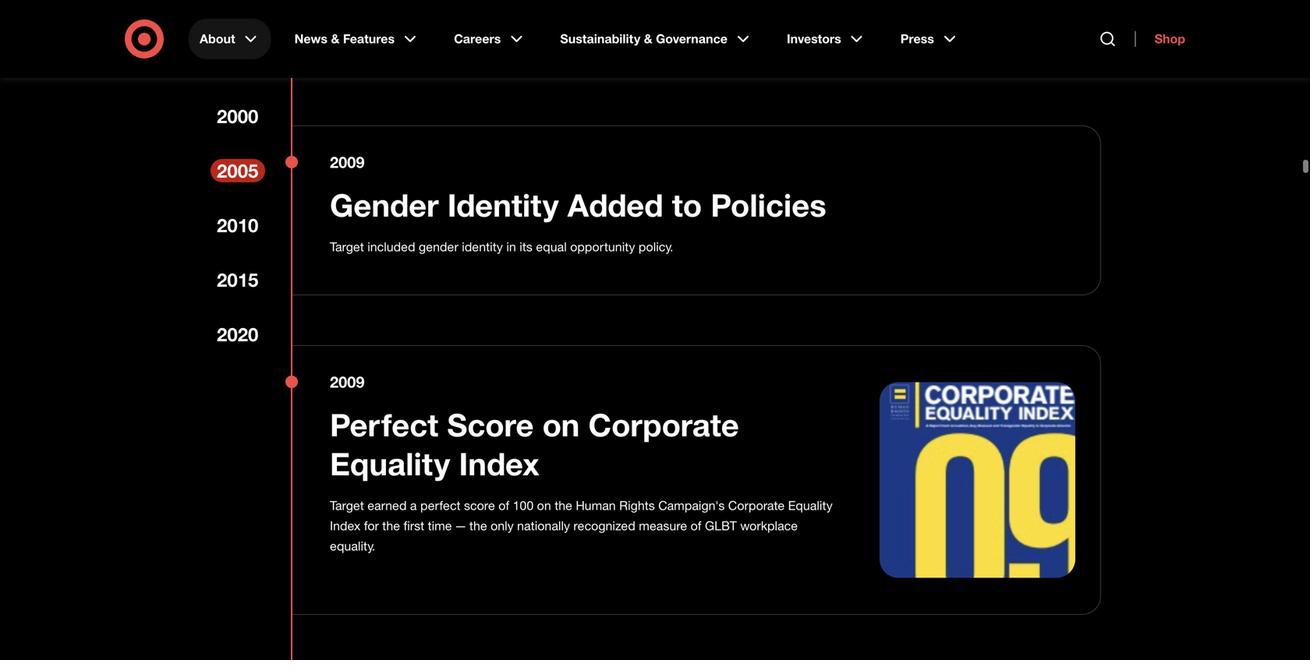 Task type: describe. For each thing, give the bounding box(es) containing it.
2020 link
[[211, 323, 265, 346]]

its
[[520, 240, 533, 255]]

campaign's
[[659, 499, 725, 514]]

logo image
[[880, 383, 1076, 579]]

about link
[[189, 19, 271, 59]]

target for perfect score on corporate equality index
[[330, 499, 364, 514]]

careers link
[[443, 19, 537, 59]]

index inside target earned a perfect score of 100 on the human rights campaign's corporate equality index for the first time — the only nationally recognized measure of glbt workplace equality.
[[330, 519, 361, 534]]

2015
[[217, 269, 259, 291]]

equality inside perfect score on corporate equality index
[[330, 445, 450, 483]]

perfect score on corporate equality index
[[330, 406, 739, 483]]

equality.
[[330, 539, 375, 554]]

2020
[[217, 323, 259, 346]]

corporate inside target earned a perfect score of 100 on the human rights campaign's corporate equality index for the first time — the only nationally recognized measure of glbt workplace equality.
[[729, 499, 785, 514]]

policies
[[711, 186, 827, 224]]

equality inside target earned a perfect score of 100 on the human rights campaign's corporate equality index for the first time — the only nationally recognized measure of glbt workplace equality.
[[789, 499, 833, 514]]

2009 for perfect score on corporate equality index
[[330, 373, 365, 392]]

included
[[368, 240, 416, 255]]

recognized
[[574, 519, 636, 534]]

human
[[576, 499, 616, 514]]

news & features
[[295, 31, 395, 46]]

shop link
[[1136, 31, 1186, 47]]

2010
[[217, 214, 259, 237]]

in
[[507, 240, 516, 255]]

perfect score
[[420, 499, 495, 514]]

opportunity
[[571, 240, 635, 255]]

only
[[491, 519, 514, 534]]

press link
[[890, 19, 970, 59]]

policy.
[[639, 240, 674, 255]]

a
[[410, 499, 417, 514]]

gender
[[419, 240, 459, 255]]

to
[[672, 186, 702, 224]]

2000 link
[[211, 105, 265, 128]]

about
[[200, 31, 235, 46]]

1 horizontal spatial the
[[470, 519, 487, 534]]

news
[[295, 31, 328, 46]]

perfect
[[330, 406, 439, 444]]

earned
[[368, 499, 407, 514]]

2005 link
[[211, 159, 265, 183]]

equal
[[536, 240, 567, 255]]

100
[[513, 499, 534, 514]]

corporate inside perfect score on corporate equality index
[[589, 406, 739, 444]]



Task type: vqa. For each thing, say whether or not it's contained in the screenshot.
the 2005 link
yes



Task type: locate. For each thing, give the bounding box(es) containing it.
gender
[[330, 186, 439, 224]]

& right news
[[331, 31, 340, 46]]

2005
[[217, 160, 259, 182]]

1 horizontal spatial of
[[691, 519, 702, 534]]

investors link
[[776, 19, 877, 59]]

1 horizontal spatial &
[[644, 31, 653, 46]]

1 vertical spatial of
[[691, 519, 702, 534]]

1 & from the left
[[331, 31, 340, 46]]

0 horizontal spatial index
[[330, 519, 361, 534]]

1 vertical spatial equality
[[789, 499, 833, 514]]

index down score on the left of page
[[459, 445, 540, 483]]

equality
[[330, 445, 450, 483], [789, 499, 833, 514]]

index up equality.
[[330, 519, 361, 534]]

on
[[543, 406, 580, 444], [537, 499, 551, 514]]

2009
[[330, 153, 365, 172], [330, 373, 365, 392]]

0 vertical spatial equality
[[330, 445, 450, 483]]

features
[[343, 31, 395, 46]]

target inside target earned a perfect score of 100 on the human rights campaign's corporate equality index for the first time — the only nationally recognized measure of glbt workplace equality.
[[330, 499, 364, 514]]

0 horizontal spatial &
[[331, 31, 340, 46]]

press
[[901, 31, 935, 46]]

1 target from the top
[[330, 240, 364, 255]]

target left earned
[[330, 499, 364, 514]]

corporate
[[589, 406, 739, 444], [729, 499, 785, 514]]

glbt
[[705, 519, 737, 534]]

first
[[404, 519, 425, 534]]

measure
[[639, 519, 688, 534]]

rights
[[620, 499, 655, 514]]

the right for
[[383, 519, 400, 534]]

equality up workplace
[[789, 499, 833, 514]]

1 vertical spatial 2009
[[330, 373, 365, 392]]

0 vertical spatial 2009
[[330, 153, 365, 172]]

news & features link
[[284, 19, 431, 59]]

sustainability & governance link
[[550, 19, 764, 59]]

1 2009 from the top
[[330, 153, 365, 172]]

target earned a perfect score of 100 on the human rights campaign's corporate equality index for the first time — the only nationally recognized measure of glbt workplace equality.
[[330, 499, 833, 554]]

2009 up perfect
[[330, 373, 365, 392]]

the
[[555, 499, 573, 514], [383, 519, 400, 534], [470, 519, 487, 534]]

on right score on the left of page
[[543, 406, 580, 444]]

identity
[[462, 240, 503, 255]]

2 2009 from the top
[[330, 373, 365, 392]]

on inside target earned a perfect score of 100 on the human rights campaign's corporate equality index for the first time — the only nationally recognized measure of glbt workplace equality.
[[537, 499, 551, 514]]

2010 link
[[211, 214, 265, 237]]

2009 for gender identity added to policies
[[330, 153, 365, 172]]

0 horizontal spatial the
[[383, 519, 400, 534]]

careers
[[454, 31, 501, 46]]

the up nationally
[[555, 499, 573, 514]]

nationally
[[517, 519, 570, 534]]

0 horizontal spatial of
[[499, 499, 510, 514]]

added
[[568, 186, 664, 224]]

2 target from the top
[[330, 499, 364, 514]]

& left the governance
[[644, 31, 653, 46]]

1 vertical spatial target
[[330, 499, 364, 514]]

0 vertical spatial target
[[330, 240, 364, 255]]

sustainability & governance
[[560, 31, 728, 46]]

sustainability
[[560, 31, 641, 46]]

2 horizontal spatial the
[[555, 499, 573, 514]]

time —
[[428, 519, 466, 534]]

of down campaign's
[[691, 519, 702, 534]]

2 & from the left
[[644, 31, 653, 46]]

on inside perfect score on corporate equality index
[[543, 406, 580, 444]]

1 vertical spatial index
[[330, 519, 361, 534]]

the left only at bottom
[[470, 519, 487, 534]]

governance
[[656, 31, 728, 46]]

on up nationally
[[537, 499, 551, 514]]

shop
[[1155, 31, 1186, 46]]

gender identity added to policies
[[330, 186, 827, 224]]

0 horizontal spatial equality
[[330, 445, 450, 483]]

workplace
[[741, 519, 798, 534]]

equality down perfect
[[330, 445, 450, 483]]

0 vertical spatial corporate
[[589, 406, 739, 444]]

1 vertical spatial on
[[537, 499, 551, 514]]

&
[[331, 31, 340, 46], [644, 31, 653, 46]]

1 horizontal spatial equality
[[789, 499, 833, 514]]

investors
[[787, 31, 842, 46]]

& for features
[[331, 31, 340, 46]]

0 vertical spatial index
[[459, 445, 540, 483]]

0 vertical spatial of
[[499, 499, 510, 514]]

2000
[[217, 105, 259, 128]]

of
[[499, 499, 510, 514], [691, 519, 702, 534]]

2009 up gender
[[330, 153, 365, 172]]

target left included
[[330, 240, 364, 255]]

target for gender identity added to policies
[[330, 240, 364, 255]]

1 vertical spatial corporate
[[729, 499, 785, 514]]

for
[[364, 519, 379, 534]]

0 vertical spatial on
[[543, 406, 580, 444]]

index inside perfect score on corporate equality index
[[459, 445, 540, 483]]

identity
[[448, 186, 559, 224]]

1 horizontal spatial index
[[459, 445, 540, 483]]

2015 link
[[211, 268, 265, 292]]

index
[[459, 445, 540, 483], [330, 519, 361, 534]]

score
[[447, 406, 534, 444]]

target
[[330, 240, 364, 255], [330, 499, 364, 514]]

of left 100
[[499, 499, 510, 514]]

target included gender identity in its equal opportunity policy.
[[330, 240, 674, 255]]

& for governance
[[644, 31, 653, 46]]



